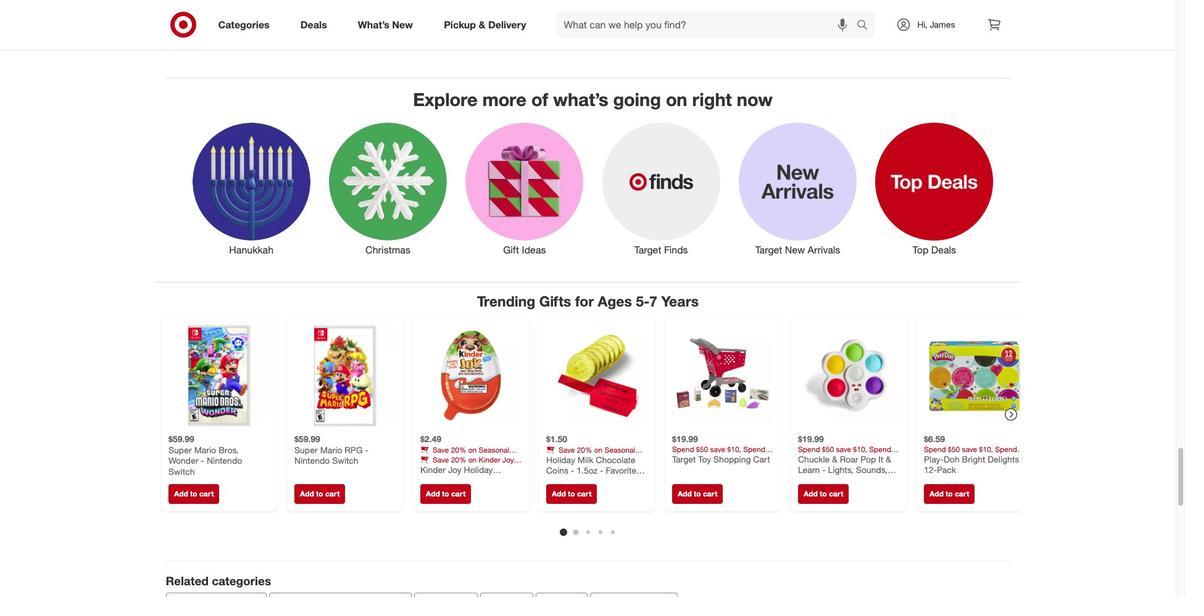 Task type: vqa. For each thing, say whether or not it's contained in the screenshot.
Snap
no



Task type: locate. For each thing, give the bounding box(es) containing it.
1 horizontal spatial nintendo
[[294, 455, 330, 466]]

0 vertical spatial deals
[[300, 18, 327, 31]]

4 add from the left
[[552, 489, 566, 499]]

new for what's
[[392, 18, 413, 31]]

0 horizontal spatial nintendo
[[206, 455, 242, 466]]

add to cart for chuckle & roar pop it & learn - lights, sounds, sensory!
[[803, 489, 843, 499]]

super for super mario bros. wonder - nintendo switch
[[168, 445, 192, 455]]

4 add to cart button from the left
[[546, 484, 597, 504]]

1 snacks from the left
[[449, 454, 472, 464]]

4 cart from the left
[[577, 489, 591, 499]]

to down the toy
[[694, 489, 701, 499]]

top deals link
[[866, 120, 1003, 257]]

cart for chuckle & roar pop it & learn - lights, sounds, sensory!
[[829, 489, 843, 499]]

1 horizontal spatial snacks
[[575, 454, 598, 464]]

20% up the save 20% on kinder joy holiday chocolate egg
[[451, 445, 466, 454]]

snacks up 1.5oz
[[575, 454, 598, 464]]

2 cart from the left
[[325, 489, 339, 499]]

0 vertical spatial new
[[392, 18, 413, 31]]

2 add from the left
[[300, 489, 314, 499]]

cart down the toy
[[703, 489, 717, 499]]

target
[[634, 244, 661, 256], [755, 244, 782, 256], [672, 454, 696, 464]]

play-
[[924, 454, 944, 464]]

save 20% on seasonal candy & snacks
[[420, 445, 509, 464], [546, 445, 635, 464]]

candy up holiday on the bottom of page
[[420, 454, 440, 464]]

1 add to cart from the left
[[174, 489, 214, 499]]

add to cart for holiday milk chocolate coins - 1.5oz - favorite day™
[[552, 489, 591, 499]]

play-doh bright delights 12-pack image
[[924, 325, 1025, 426], [924, 325, 1025, 426]]

0 horizontal spatial candy
[[420, 454, 440, 464]]

new inside 'link'
[[392, 18, 413, 31]]

0 horizontal spatial seasonal
[[478, 445, 509, 454]]

super for super mario rpg - nintendo switch
[[294, 445, 317, 455]]

0 horizontal spatial snacks
[[449, 454, 472, 464]]

0 horizontal spatial $19.99
[[672, 434, 698, 444]]

gift ideas
[[503, 244, 546, 256]]

0 horizontal spatial new
[[392, 18, 413, 31]]

1 horizontal spatial mario
[[320, 445, 342, 455]]

pickup & delivery
[[444, 18, 526, 31]]

switch down rpg
[[332, 455, 358, 466]]

seasonal
[[478, 445, 509, 454], [604, 445, 635, 454]]

7 add to cart from the left
[[929, 489, 969, 499]]

new right what's
[[392, 18, 413, 31]]

super inside $59.99 super mario rpg - nintendo switch
[[294, 445, 317, 455]]

0 horizontal spatial deals
[[300, 18, 327, 31]]

mario left bros.
[[194, 445, 216, 455]]

1 horizontal spatial deals
[[931, 244, 956, 256]]

super inside $59.99 super mario bros. wonder - nintendo switch
[[168, 445, 192, 455]]

nintendo
[[206, 455, 242, 466], [294, 455, 330, 466]]

on right milk
[[594, 445, 602, 454]]

milk
[[577, 454, 593, 465]]

add to cart
[[174, 489, 214, 499], [300, 489, 339, 499], [426, 489, 465, 499], [552, 489, 591, 499], [678, 489, 717, 499], [803, 489, 843, 499], [929, 489, 969, 499]]

1 horizontal spatial $59.99
[[294, 434, 320, 444]]

1 cart from the left
[[199, 489, 214, 499]]

to for holiday milk chocolate coins - 1.5oz - favorite day™
[[568, 489, 575, 499]]

1 horizontal spatial target
[[672, 454, 696, 464]]

add down target toy shopping cart
[[678, 489, 692, 499]]

add to cart button for holiday milk chocolate coins - 1.5oz - favorite day™
[[546, 484, 597, 504]]

target left arrivals
[[755, 244, 782, 256]]

ideas
[[522, 244, 546, 256]]

2 seasonal from the left
[[604, 445, 635, 454]]

add to cart button down learn
[[798, 484, 849, 504]]

2 to from the left
[[316, 489, 323, 499]]

- inside chuckle & roar pop it & learn - lights, sounds, sensory!
[[822, 465, 825, 475]]

1 to from the left
[[190, 489, 197, 499]]

cart down $59.99 super mario rpg - nintendo switch
[[325, 489, 339, 499]]

&
[[479, 18, 485, 31], [832, 454, 837, 464], [886, 454, 891, 464], [442, 454, 447, 464], [568, 454, 573, 464]]

3 to from the left
[[442, 489, 449, 499]]

1 horizontal spatial switch
[[332, 455, 358, 466]]

- right wonder
[[201, 455, 204, 466]]

snacks up the chocolate
[[449, 454, 472, 464]]

2 $59.99 from the left
[[294, 434, 320, 444]]

cart down 1.5oz
[[577, 489, 591, 499]]

1 add to cart button from the left
[[168, 484, 219, 504]]

to down pack
[[945, 489, 953, 499]]

add to cart down wonder
[[174, 489, 214, 499]]

target for target new arrivals
[[755, 244, 782, 256]]

to
[[190, 489, 197, 499], [316, 489, 323, 499], [442, 489, 449, 499], [568, 489, 575, 499], [694, 489, 701, 499], [820, 489, 827, 499], [945, 489, 953, 499]]

1 horizontal spatial $19.99
[[798, 434, 824, 444]]

2 snacks from the left
[[575, 454, 598, 464]]

joy
[[502, 455, 514, 464]]

add to cart button for super mario rpg - nintendo switch
[[294, 484, 345, 504]]

add to cart button down $59.99 super mario rpg - nintendo switch
[[294, 484, 345, 504]]

0 horizontal spatial switch
[[168, 466, 194, 477]]

7 add from the left
[[929, 489, 943, 499]]

target for target toy shopping cart
[[672, 454, 696, 464]]

2 mario from the left
[[320, 445, 342, 455]]

explore more of what's going on right now
[[413, 89, 773, 111]]

cart down the chocolate
[[451, 489, 465, 499]]

christmas
[[365, 244, 410, 256]]

3 add from the left
[[426, 489, 440, 499]]

6 add to cart button from the left
[[798, 484, 849, 504]]

to down wonder
[[190, 489, 197, 499]]

5 add from the left
[[678, 489, 692, 499]]

1 vertical spatial new
[[785, 244, 805, 256]]

add to cart button down holiday on the bottom of page
[[420, 484, 471, 504]]

chuckle
[[798, 454, 829, 464]]

deals
[[300, 18, 327, 31], [931, 244, 956, 256]]

$19.99 for target
[[672, 434, 698, 444]]

arrivals
[[808, 244, 840, 256]]

add down 12-
[[929, 489, 943, 499]]

$59.99 super mario bros. wonder - nintendo switch
[[168, 434, 242, 477]]

chocolate
[[596, 454, 635, 465]]

play-doh bright delights 12-pack
[[924, 454, 1019, 475]]

1 horizontal spatial candy
[[546, 454, 566, 464]]

- right rpg
[[365, 445, 368, 455]]

super mario rpg - nintendo switch image
[[294, 325, 395, 426], [294, 325, 395, 426]]

save
[[432, 445, 449, 454], [558, 445, 575, 454], [432, 455, 449, 464]]

$59.99
[[168, 434, 194, 444], [294, 434, 320, 444]]

mario
[[194, 445, 216, 455], [320, 445, 342, 455]]

cart down lights,
[[829, 489, 843, 499]]

add down "day™" on the left of the page
[[552, 489, 566, 499]]

cart down $59.99 super mario bros. wonder - nintendo switch
[[199, 489, 214, 499]]

20% right holiday on the bottom of page
[[451, 455, 466, 464]]

add to cart down the toy
[[678, 489, 717, 499]]

6 add to cart from the left
[[803, 489, 843, 499]]

1 horizontal spatial seasonal
[[604, 445, 635, 454]]

add to cart button down wonder
[[168, 484, 219, 504]]

$59.99 inside $59.99 super mario rpg - nintendo switch
[[294, 434, 320, 444]]

what's new
[[358, 18, 413, 31]]

target left finds
[[634, 244, 661, 256]]

add down the sensory!
[[803, 489, 817, 499]]

add to cart down $59.99 super mario rpg - nintendo switch
[[300, 489, 339, 499]]

related
[[166, 574, 209, 588]]

$19.99
[[672, 434, 698, 444], [798, 434, 824, 444]]

on
[[666, 89, 687, 111], [468, 445, 476, 454], [594, 445, 602, 454], [468, 455, 476, 464]]

& up holiday on the bottom of page
[[442, 454, 447, 464]]

candy
[[420, 454, 440, 464], [546, 454, 566, 464]]

$19.99 up chuckle
[[798, 434, 824, 444]]

gifts
[[539, 293, 571, 310]]

2 super from the left
[[294, 445, 317, 455]]

to down coins
[[568, 489, 575, 499]]

ages
[[598, 293, 632, 310]]

cart for super mario rpg - nintendo switch
[[325, 489, 339, 499]]

2 $19.99 from the left
[[798, 434, 824, 444]]

super up wonder
[[168, 445, 192, 455]]

add to cart down the sensory!
[[803, 489, 843, 499]]

mario for nintendo
[[320, 445, 342, 455]]

4 add to cart from the left
[[552, 489, 591, 499]]

2 add to cart button from the left
[[294, 484, 345, 504]]

roar
[[840, 454, 858, 464]]

snacks
[[449, 454, 472, 464], [575, 454, 598, 464]]

holiday milk chocolate coins - 1.5oz - favorite day™ image
[[546, 325, 647, 426], [546, 325, 647, 426]]

super mario bros. wonder - nintendo switch image
[[168, 325, 269, 426], [168, 325, 269, 426]]

20%
[[451, 445, 466, 454], [577, 445, 592, 454], [451, 455, 466, 464]]

5 add to cart button from the left
[[672, 484, 723, 504]]

0 horizontal spatial target
[[634, 244, 661, 256]]

add to cart down "day™" on the left of the page
[[552, 489, 591, 499]]

-
[[365, 445, 368, 455], [201, 455, 204, 466], [822, 465, 825, 475], [571, 465, 574, 476], [600, 465, 603, 476]]

chuckle & roar pop it & learn - lights, sounds, sensory! image
[[798, 325, 899, 426], [798, 325, 899, 426]]

- right 1.5oz
[[600, 465, 603, 476]]

explore
[[413, 89, 478, 111]]

add for super mario rpg - nintendo switch
[[300, 489, 314, 499]]

3 add to cart button from the left
[[420, 484, 471, 504]]

to down the sensory!
[[820, 489, 827, 499]]

pickup
[[444, 18, 476, 31]]

mario inside $59.99 super mario bros. wonder - nintendo switch
[[194, 445, 216, 455]]

add to cart for super mario rpg - nintendo switch
[[300, 489, 339, 499]]

- left 1.5oz
[[571, 465, 574, 476]]

to for target toy shopping cart
[[694, 489, 701, 499]]

7
[[650, 293, 658, 310]]

target finds
[[634, 244, 688, 256]]

1 add from the left
[[174, 489, 188, 499]]

0 horizontal spatial $59.99
[[168, 434, 194, 444]]

pack
[[937, 465, 956, 475]]

kinder joy holiday chocolate egg (colors may vary) - 0.7oz image
[[420, 325, 521, 426], [420, 325, 521, 426]]

years
[[661, 293, 699, 310]]

target toy shopping cart image
[[672, 325, 773, 426], [672, 325, 773, 426]]

target finds link
[[593, 120, 730, 257]]

5 add to cart from the left
[[678, 489, 717, 499]]

add to cart button down the toy
[[672, 484, 723, 504]]

add to cart down pack
[[929, 489, 969, 499]]

deals right top
[[931, 244, 956, 256]]

2 nintendo from the left
[[294, 455, 330, 466]]

mario inside $59.99 super mario rpg - nintendo switch
[[320, 445, 342, 455]]

add down holiday on the bottom of page
[[426, 489, 440, 499]]

6 to from the left
[[820, 489, 827, 499]]

1 $59.99 from the left
[[168, 434, 194, 444]]

$19.99 up target toy shopping cart
[[672, 434, 698, 444]]

holiday milk chocolate coins - 1.5oz - favorite day™
[[546, 454, 636, 487]]

add for chuckle & roar pop it & learn - lights, sounds, sensory!
[[803, 489, 817, 499]]

what's
[[553, 89, 608, 111]]

on left kinder
[[468, 455, 476, 464]]

super left rpg
[[294, 445, 317, 455]]

bros.
[[218, 445, 238, 455]]

0 horizontal spatial super
[[168, 445, 192, 455]]

1 horizontal spatial super
[[294, 445, 317, 455]]

seasonal up kinder
[[478, 445, 509, 454]]

cart down pack
[[955, 489, 969, 499]]

0 vertical spatial switch
[[332, 455, 358, 466]]

on up the save 20% on kinder joy holiday chocolate egg
[[468, 445, 476, 454]]

target inside "link"
[[755, 244, 782, 256]]

save 20% on seasonal candy & snacks up 1.5oz
[[546, 445, 635, 464]]

bright
[[962, 454, 985, 464]]

deals left what's
[[300, 18, 327, 31]]

add to cart button down pack
[[924, 484, 975, 504]]

7 to from the left
[[945, 489, 953, 499]]

to down holiday on the bottom of page
[[442, 489, 449, 499]]

6 add from the left
[[803, 489, 817, 499]]

1 vertical spatial switch
[[168, 466, 194, 477]]

add down $59.99 super mario rpg - nintendo switch
[[300, 489, 314, 499]]

2 add to cart from the left
[[300, 489, 339, 499]]

add to cart for play-doh bright delights 12-pack
[[929, 489, 969, 499]]

5 cart from the left
[[703, 489, 717, 499]]

1 $19.99 from the left
[[672, 434, 698, 444]]

hanukkah link
[[183, 120, 320, 257]]

seasonal up favorite
[[604, 445, 635, 454]]

target for target finds
[[634, 244, 661, 256]]

cart for super mario bros. wonder - nintendo switch
[[199, 489, 214, 499]]

0 horizontal spatial save 20% on seasonal candy & snacks
[[420, 445, 509, 464]]

new inside "link"
[[785, 244, 805, 256]]

add to cart for super mario bros. wonder - nintendo switch
[[174, 489, 214, 499]]

add to cart down holiday on the bottom of page
[[426, 489, 465, 499]]

1 nintendo from the left
[[206, 455, 242, 466]]

categories
[[212, 574, 271, 588]]

target new arrivals
[[755, 244, 840, 256]]

0 horizontal spatial mario
[[194, 445, 216, 455]]

2 candy from the left
[[546, 454, 566, 464]]

7 cart from the left
[[955, 489, 969, 499]]

- inside $59.99 super mario bros. wonder - nintendo switch
[[201, 455, 204, 466]]

it
[[878, 454, 883, 464]]

1 mario from the left
[[194, 445, 216, 455]]

$59.99 inside $59.99 super mario bros. wonder - nintendo switch
[[168, 434, 194, 444]]

holiday
[[546, 454, 575, 465]]

6 cart from the left
[[829, 489, 843, 499]]

top
[[913, 244, 929, 256]]

What can we help you find? suggestions appear below search field
[[557, 11, 860, 38]]

1 super from the left
[[168, 445, 192, 455]]

add down wonder
[[174, 489, 188, 499]]

to down $59.99 super mario rpg - nintendo switch
[[316, 489, 323, 499]]

new left arrivals
[[785, 244, 805, 256]]

candy up coins
[[546, 454, 566, 464]]

save inside the save 20% on kinder joy holiday chocolate egg
[[432, 455, 449, 464]]

- up the sensory!
[[822, 465, 825, 475]]

1 horizontal spatial new
[[785, 244, 805, 256]]

save 20% on seasonal candy & snacks up the chocolate
[[420, 445, 509, 464]]

mario left rpg
[[320, 445, 342, 455]]

2 horizontal spatial target
[[755, 244, 782, 256]]

add to cart button for play-doh bright delights 12-pack
[[924, 484, 975, 504]]

5 to from the left
[[694, 489, 701, 499]]

hanukkah
[[229, 244, 274, 256]]

1 horizontal spatial save 20% on seasonal candy & snacks
[[546, 445, 635, 464]]

switch down wonder
[[168, 466, 194, 477]]

add to cart button down coins
[[546, 484, 597, 504]]

7 add to cart button from the left
[[924, 484, 975, 504]]

5-
[[636, 293, 650, 310]]

top deals
[[913, 244, 956, 256]]

add
[[174, 489, 188, 499], [300, 489, 314, 499], [426, 489, 440, 499], [552, 489, 566, 499], [678, 489, 692, 499], [803, 489, 817, 499], [929, 489, 943, 499]]

4 to from the left
[[568, 489, 575, 499]]

target left the toy
[[672, 454, 696, 464]]



Task type: describe. For each thing, give the bounding box(es) containing it.
nintendo inside $59.99 super mario bros. wonder - nintendo switch
[[206, 455, 242, 466]]

1.5oz
[[576, 465, 597, 476]]

gift ideas link
[[456, 120, 593, 257]]

sensory!
[[798, 475, 832, 486]]

12-
[[924, 465, 937, 475]]

20% up 1.5oz
[[577, 445, 592, 454]]

on left right
[[666, 89, 687, 111]]

add for holiday milk chocolate coins - 1.5oz - favorite day™
[[552, 489, 566, 499]]

$59.99 super mario rpg - nintendo switch
[[294, 434, 368, 466]]

learn
[[798, 465, 820, 475]]

2 save 20% on seasonal candy & snacks from the left
[[546, 445, 635, 464]]

cart
[[753, 454, 770, 464]]

shopping
[[713, 454, 751, 464]]

day™
[[546, 476, 566, 487]]

add to cart button for chuckle & roar pop it & learn - lights, sounds, sensory!
[[798, 484, 849, 504]]

to for play-doh bright delights 12-pack
[[945, 489, 953, 499]]

$19.99 for chuckle
[[798, 434, 824, 444]]

switch inside $59.99 super mario bros. wonder - nintendo switch
[[168, 466, 194, 477]]

cart for holiday milk chocolate coins - 1.5oz - favorite day™
[[577, 489, 591, 499]]

3 cart from the left
[[451, 489, 465, 499]]

for
[[575, 293, 594, 310]]

favorite
[[606, 465, 636, 476]]

gift
[[503, 244, 519, 256]]

christmas link
[[320, 120, 456, 257]]

add for super mario bros. wonder - nintendo switch
[[174, 489, 188, 499]]

$1.50
[[546, 434, 567, 444]]

chuckle & roar pop it & learn - lights, sounds, sensory!
[[798, 454, 891, 486]]

to for chuckle & roar pop it & learn - lights, sounds, sensory!
[[820, 489, 827, 499]]

what's new link
[[347, 11, 429, 38]]

of
[[531, 89, 548, 111]]

nintendo inside $59.99 super mario rpg - nintendo switch
[[294, 455, 330, 466]]

save 20% on kinder joy holiday chocolate egg
[[420, 455, 514, 474]]

holiday
[[420, 464, 444, 474]]

what's
[[358, 18, 389, 31]]

sounds,
[[856, 465, 887, 475]]

rpg
[[344, 445, 362, 455]]

doh
[[944, 454, 959, 464]]

related categories
[[166, 574, 271, 588]]

chocolate
[[446, 464, 478, 474]]

lights,
[[828, 465, 853, 475]]

to for super mario rpg - nintendo switch
[[316, 489, 323, 499]]

now
[[737, 89, 773, 111]]

& right it
[[886, 454, 891, 464]]

target new arrivals link
[[730, 120, 866, 257]]

$6.59
[[924, 434, 945, 444]]

more
[[483, 89, 526, 111]]

search
[[851, 19, 881, 32]]

1 save 20% on seasonal candy & snacks from the left
[[420, 445, 509, 464]]

& right pickup
[[479, 18, 485, 31]]

1 candy from the left
[[420, 454, 440, 464]]

1 seasonal from the left
[[478, 445, 509, 454]]

hi, james
[[917, 19, 955, 30]]

deals link
[[290, 11, 342, 38]]

$59.99 for $59.99 super mario rpg - nintendo switch
[[294, 434, 320, 444]]

switch inside $59.99 super mario rpg - nintendo switch
[[332, 455, 358, 466]]

egg
[[480, 464, 493, 474]]

kinder
[[478, 455, 500, 464]]

to for super mario bros. wonder - nintendo switch
[[190, 489, 197, 499]]

going
[[613, 89, 661, 111]]

- inside $59.99 super mario rpg - nintendo switch
[[365, 445, 368, 455]]

mario for -
[[194, 445, 216, 455]]

toy
[[698, 454, 711, 464]]

add to cart button for target toy shopping cart
[[672, 484, 723, 504]]

wonder
[[168, 455, 198, 466]]

new for target
[[785, 244, 805, 256]]

20% inside the save 20% on kinder joy holiday chocolate egg
[[451, 455, 466, 464]]

james
[[930, 19, 955, 30]]

cart for play-doh bright delights 12-pack
[[955, 489, 969, 499]]

$59.99 for $59.99 super mario bros. wonder - nintendo switch
[[168, 434, 194, 444]]

on inside the save 20% on kinder joy holiday chocolate egg
[[468, 455, 476, 464]]

pop
[[860, 454, 876, 464]]

categories link
[[208, 11, 285, 38]]

3 add to cart from the left
[[426, 489, 465, 499]]

finds
[[664, 244, 688, 256]]

& left milk
[[568, 454, 573, 464]]

add to cart button for super mario bros. wonder - nintendo switch
[[168, 484, 219, 504]]

delivery
[[488, 18, 526, 31]]

delights
[[988, 454, 1019, 464]]

target toy shopping cart
[[672, 454, 770, 464]]

add for play-doh bright delights 12-pack
[[929, 489, 943, 499]]

cart for target toy shopping cart
[[703, 489, 717, 499]]

hi,
[[917, 19, 928, 30]]

categories
[[218, 18, 270, 31]]

trending
[[477, 293, 535, 310]]

pickup & delivery link
[[433, 11, 542, 38]]

search button
[[851, 11, 881, 41]]

right
[[692, 89, 732, 111]]

1 vertical spatial deals
[[931, 244, 956, 256]]

add for target toy shopping cart
[[678, 489, 692, 499]]

coins
[[546, 465, 568, 476]]

& up lights,
[[832, 454, 837, 464]]

add to cart for target toy shopping cart
[[678, 489, 717, 499]]

trending gifts for ages 5-7 years
[[477, 293, 699, 310]]

$2.49
[[420, 434, 441, 444]]



